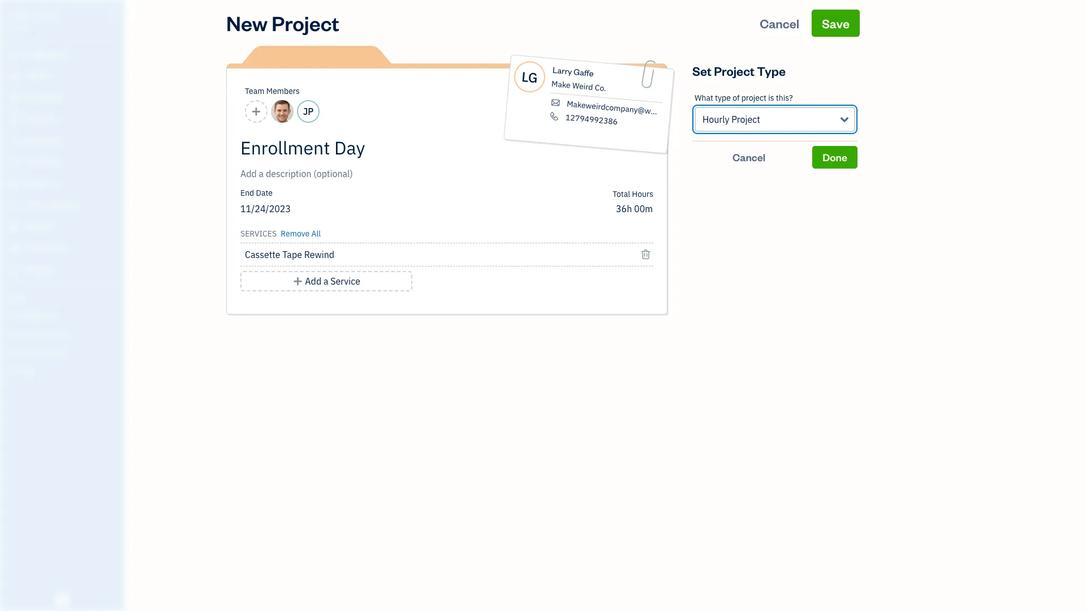 Task type: vqa. For each thing, say whether or not it's contained in the screenshot.
Add a Service
yes



Task type: describe. For each thing, give the bounding box(es) containing it.
date
[[256, 188, 273, 198]]

members
[[267, 86, 300, 96]]

Hourly Budget text field
[[617, 203, 654, 215]]

remove
[[281, 229, 310, 239]]

dashboard image
[[7, 49, 21, 61]]

team
[[245, 86, 265, 96]]

larry
[[553, 64, 573, 77]]

co.
[[595, 82, 607, 94]]

project for hourly
[[732, 114, 761, 125]]

team members
[[245, 86, 300, 96]]

phone image
[[549, 111, 561, 121]]

services
[[241, 229, 277, 239]]

cancel for the top cancel button
[[760, 15, 800, 31]]

inc
[[44, 10, 60, 22]]

cassette tape rewind
[[245, 249, 335, 260]]

freshbooks image
[[53, 593, 71, 607]]

turtle inc owner
[[9, 10, 60, 31]]

hours
[[633, 189, 654, 199]]

cancel for the bottom cancel button
[[733, 151, 766, 164]]

items and services image
[[8, 329, 121, 339]]

this?
[[777, 93, 794, 103]]

makeweirdcompany@weird.co
[[567, 99, 676, 118]]

estimate image
[[7, 92, 21, 104]]

total hours
[[613, 189, 654, 199]]

add team member image
[[251, 105, 262, 118]]

project for new
[[272, 10, 340, 36]]

done
[[823, 151, 848, 164]]

expense image
[[7, 157, 21, 168]]

save button
[[812, 10, 861, 37]]

type
[[716, 93, 731, 103]]

of
[[733, 93, 740, 103]]

a
[[324, 276, 329, 287]]

Project Description text field
[[241, 167, 552, 181]]

hourly project
[[703, 114, 761, 125]]

set
[[693, 63, 712, 79]]

end
[[241, 188, 254, 198]]

what
[[695, 93, 714, 103]]

main element
[[0, 0, 153, 611]]

settings image
[[8, 366, 121, 375]]

project
[[742, 93, 767, 103]]

services remove all
[[241, 229, 321, 239]]

End date in  format text field
[[241, 203, 378, 215]]

make
[[552, 79, 571, 90]]

bank connections image
[[8, 348, 121, 357]]

envelope image
[[550, 98, 562, 108]]

project image
[[7, 178, 21, 190]]

Project Name text field
[[241, 136, 552, 159]]



Task type: locate. For each thing, give the bounding box(es) containing it.
1 vertical spatial cancel button
[[693, 146, 806, 169]]

team members image
[[8, 311, 121, 320]]

new project
[[226, 10, 340, 36]]

rewind
[[304, 249, 335, 260]]

service
[[331, 276, 361, 287]]

client image
[[7, 71, 21, 82]]

project
[[272, 10, 340, 36], [715, 63, 755, 79], [732, 114, 761, 125]]

gaffe
[[574, 66, 595, 79]]

what type of project is this?
[[695, 93, 794, 103]]

timer image
[[7, 200, 21, 211]]

Project Type field
[[695, 107, 856, 132]]

0 vertical spatial project
[[272, 10, 340, 36]]

report image
[[7, 264, 21, 276]]

payment image
[[7, 135, 21, 147]]

is
[[769, 93, 775, 103]]

jp
[[303, 106, 314, 117]]

12794992386
[[566, 112, 619, 127]]

what type of project is this? element
[[693, 84, 858, 142]]

larry gaffe make weird co.
[[552, 64, 607, 94]]

owner
[[9, 23, 30, 31]]

cancel down hourly project
[[733, 151, 766, 164]]

cancel button up type
[[750, 10, 810, 37]]

0 vertical spatial cancel button
[[750, 10, 810, 37]]

invoice image
[[7, 114, 21, 125]]

apps image
[[8, 293, 121, 302]]

project inside field
[[732, 114, 761, 125]]

lg
[[521, 67, 539, 87]]

save
[[823, 15, 850, 31]]

tape
[[283, 249, 302, 260]]

cancel button down hourly project
[[693, 146, 806, 169]]

1 vertical spatial project
[[715, 63, 755, 79]]

cancel
[[760, 15, 800, 31], [733, 151, 766, 164]]

remove project service image
[[641, 248, 652, 262]]

1 vertical spatial cancel
[[733, 151, 766, 164]]

remove all button
[[279, 225, 321, 241]]

plus image
[[293, 275, 303, 288]]

total
[[613, 189, 631, 199]]

chart image
[[7, 243, 21, 254]]

add a service
[[305, 276, 361, 287]]

turtle
[[9, 10, 41, 22]]

cancel up type
[[760, 15, 800, 31]]

type
[[758, 63, 786, 79]]

0 vertical spatial cancel
[[760, 15, 800, 31]]

money image
[[7, 221, 21, 233]]

end date
[[241, 188, 273, 198]]

cassette
[[245, 249, 281, 260]]

2 vertical spatial project
[[732, 114, 761, 125]]

new
[[226, 10, 268, 36]]

done button
[[813, 146, 858, 169]]

set project type
[[693, 63, 786, 79]]

add a service button
[[241, 271, 413, 292]]

hourly
[[703, 114, 730, 125]]

add
[[305, 276, 322, 287]]

cancel button
[[750, 10, 810, 37], [693, 146, 806, 169]]

all
[[312, 229, 321, 239]]

project for set
[[715, 63, 755, 79]]

weird
[[572, 80, 594, 92]]



